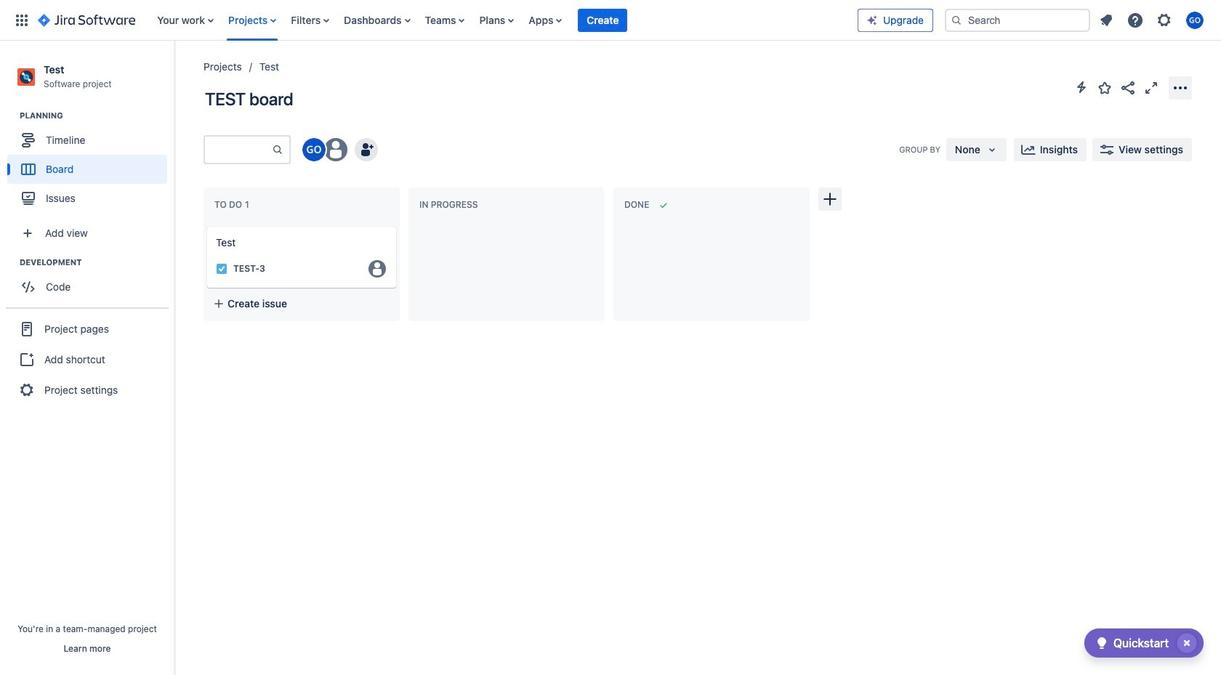 Task type: locate. For each thing, give the bounding box(es) containing it.
1 heading from the top
[[20, 110, 174, 122]]

list item
[[578, 0, 628, 40]]

add people image
[[358, 141, 375, 159]]

group
[[7, 110, 174, 218], [7, 257, 174, 306], [6, 308, 169, 411]]

2 heading from the top
[[20, 257, 174, 268]]

sidebar element
[[0, 41, 175, 675]]

1 vertical spatial heading
[[20, 257, 174, 268]]

appswitcher icon image
[[13, 11, 31, 29]]

notifications image
[[1098, 11, 1115, 29]]

1 vertical spatial group
[[7, 257, 174, 306]]

create column image
[[822, 191, 839, 208]]

heading
[[20, 110, 174, 122], [20, 257, 174, 268]]

check image
[[1093, 635, 1111, 652]]

None search field
[[945, 8, 1091, 32]]

2 vertical spatial group
[[6, 308, 169, 411]]

banner
[[0, 0, 1222, 41]]

primary element
[[9, 0, 858, 40]]

jira software image
[[38, 11, 135, 29], [38, 11, 135, 29]]

heading for group associated with planning 'icon'
[[20, 110, 174, 122]]

automations menu button icon image
[[1073, 79, 1091, 96]]

group for planning 'icon'
[[7, 110, 174, 218]]

development image
[[2, 254, 20, 271]]

list
[[150, 0, 858, 40], [1094, 7, 1213, 33]]

heading for group related to development image
[[20, 257, 174, 268]]

0 vertical spatial heading
[[20, 110, 174, 122]]

to do element
[[214, 199, 252, 210]]

0 vertical spatial group
[[7, 110, 174, 218]]



Task type: vqa. For each thing, say whether or not it's contained in the screenshot.
In Progress "element"
no



Task type: describe. For each thing, give the bounding box(es) containing it.
Search field
[[945, 8, 1091, 32]]

star test board image
[[1096, 79, 1114, 96]]

enter full screen image
[[1143, 79, 1160, 96]]

planning image
[[2, 107, 20, 124]]

your profile and settings image
[[1187, 11, 1204, 29]]

create issue image
[[197, 217, 214, 234]]

help image
[[1127, 11, 1144, 29]]

Search this board text field
[[205, 137, 272, 163]]

search image
[[951, 14, 963, 26]]

1 horizontal spatial list
[[1094, 7, 1213, 33]]

0 horizontal spatial list
[[150, 0, 858, 40]]

settings image
[[1156, 11, 1174, 29]]

task image
[[216, 263, 228, 275]]

dismiss quickstart image
[[1176, 632, 1199, 655]]

group for development image
[[7, 257, 174, 306]]

sidebar navigation image
[[159, 58, 191, 87]]

more actions image
[[1172, 79, 1190, 96]]



